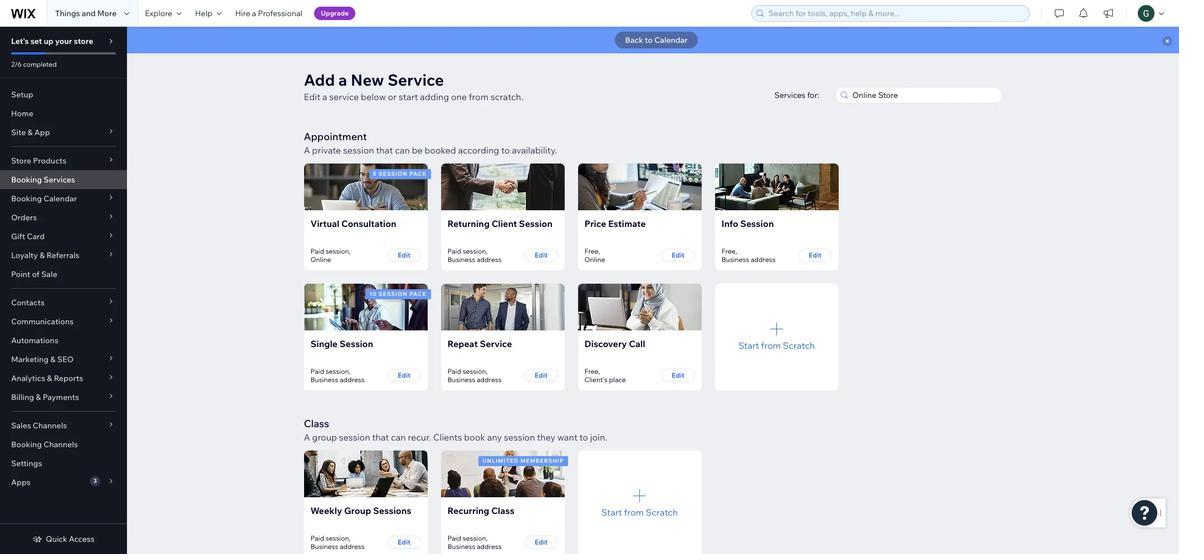 Task type: describe. For each thing, give the bounding box(es) containing it.
channels for booking channels
[[44, 440, 78, 450]]

5
[[373, 170, 377, 178]]

up
[[44, 36, 53, 46]]

session up unlimited membership
[[504, 432, 535, 443]]

appointment
[[304, 130, 367, 143]]

hire a professional
[[235, 8, 302, 18]]

, for consultation
[[349, 247, 351, 256]]

can for class
[[391, 432, 406, 443]]

1 vertical spatial from
[[761, 340, 781, 351]]

private
[[312, 145, 341, 156]]

loyalty & referrals
[[11, 251, 79, 261]]

contacts
[[11, 298, 45, 308]]

3
[[93, 478, 97, 485]]

paid session , online
[[311, 247, 351, 264]]

address for single session
[[340, 376, 365, 384]]

recurring class
[[448, 506, 515, 517]]

quick access button
[[32, 535, 95, 545]]

membership
[[521, 458, 564, 465]]

session for weekly group sessions
[[326, 535, 349, 543]]

app
[[34, 128, 50, 138]]

back to calendar button
[[615, 32, 698, 48]]

sidebar element
[[0, 27, 127, 555]]

session for returning client session
[[463, 247, 486, 256]]

business for returning client session
[[448, 256, 475, 264]]

marketing & seo button
[[0, 350, 127, 369]]

sales channels
[[11, 421, 67, 431]]

quick
[[46, 535, 67, 545]]

business inside free , business address
[[722, 256, 749, 264]]

payments
[[43, 393, 79, 403]]

back to calendar alert
[[127, 27, 1179, 53]]

& for analytics
[[47, 374, 52, 384]]

automations link
[[0, 331, 127, 350]]

address for repeat service
[[477, 376, 502, 384]]

marketing
[[11, 355, 49, 365]]

class inside class a group session that can recur. clients book any session they want to join.
[[304, 418, 329, 431]]

booking for booking calendar
[[11, 194, 42, 204]]

settings link
[[0, 455, 127, 474]]

start for the right start from scratch button
[[739, 340, 759, 351]]

session for repeat service
[[463, 368, 486, 376]]

, for class
[[486, 535, 488, 543]]

0 vertical spatial scratch
[[783, 340, 815, 351]]

client's
[[585, 376, 608, 384]]

paid session , business address for recurring
[[448, 535, 502, 551]]

2/6
[[11, 60, 22, 69]]

virtual consultation
[[311, 218, 396, 230]]

more
[[97, 8, 117, 18]]

& for loyalty
[[40, 251, 45, 261]]

can for appointment
[[395, 145, 410, 156]]

estimate
[[608, 218, 646, 230]]

, for group
[[349, 535, 351, 543]]

session inside appointment a private session that can be booked according to availability.
[[343, 145, 374, 156]]

2 vertical spatial a
[[322, 91, 327, 102]]

set
[[30, 36, 42, 46]]

completed
[[23, 60, 57, 69]]

loyalty
[[11, 251, 38, 261]]

pack for consultation
[[410, 170, 427, 178]]

edit button for info session
[[799, 249, 832, 262]]

address for returning client session
[[477, 256, 502, 264]]

calendar inside button
[[654, 35, 688, 45]]

your
[[55, 36, 72, 46]]

site & app
[[11, 128, 50, 138]]

booking calendar button
[[0, 189, 127, 208]]

edit for single session
[[398, 372, 411, 380]]

, inside free , online
[[599, 247, 600, 256]]

that for appointment
[[376, 145, 393, 156]]

paid for recurring
[[448, 535, 461, 543]]

calendar inside dropdown button
[[44, 194, 77, 204]]

discovery
[[585, 339, 627, 350]]

paid session , business address for returning
[[448, 247, 502, 264]]

address for weekly group sessions
[[340, 543, 365, 551]]

communications button
[[0, 313, 127, 331]]

sales channels button
[[0, 417, 127, 436]]

to inside class a group session that can recur. clients book any session they want to join.
[[580, 432, 588, 443]]

consultation
[[341, 218, 396, 230]]

paid for repeat
[[448, 368, 461, 376]]

scratch.
[[491, 91, 523, 102]]

booking services link
[[0, 170, 127, 189]]

Enter the type of business field
[[849, 87, 999, 103]]

free for info
[[722, 247, 736, 256]]

client
[[492, 218, 517, 230]]

1 vertical spatial service
[[480, 339, 512, 350]]

, inside free , client's place
[[599, 368, 600, 376]]

address inside free , business address
[[751, 256, 776, 264]]

sales
[[11, 421, 31, 431]]

price
[[585, 218, 606, 230]]

paid session , business address for single
[[311, 368, 365, 384]]

session right group
[[339, 432, 370, 443]]

gift card button
[[0, 227, 127, 246]]

& for billing
[[36, 393, 41, 403]]

apps
[[11, 478, 31, 488]]

channels for sales channels
[[33, 421, 67, 431]]

address for recurring class
[[477, 543, 502, 551]]

point
[[11, 270, 30, 280]]

home link
[[0, 104, 127, 123]]

business for repeat service
[[448, 376, 475, 384]]

1 vertical spatial scratch
[[646, 507, 678, 518]]

unlimited membership
[[483, 458, 564, 465]]

join.
[[590, 432, 607, 443]]

business for single session
[[311, 376, 338, 384]]

to inside button
[[645, 35, 653, 45]]

gift
[[11, 232, 25, 242]]

edit button for weekly group sessions
[[387, 536, 421, 550]]

session for virtual consultation
[[326, 247, 349, 256]]

paid session , business address for weekly
[[311, 535, 365, 551]]

loyalty & referrals button
[[0, 246, 127, 265]]

adding
[[420, 91, 449, 102]]

business for recurring class
[[448, 543, 475, 551]]

booking channels link
[[0, 436, 127, 455]]

info session
[[722, 218, 774, 230]]

hire
[[235, 8, 250, 18]]

a for professional
[[252, 8, 256, 18]]

according
[[458, 145, 499, 156]]

card
[[27, 232, 45, 242]]

analytics & reports
[[11, 374, 83, 384]]

upgrade button
[[314, 7, 356, 20]]

returning
[[448, 218, 490, 230]]

session for 10 session pack
[[379, 291, 408, 298]]

paid for weekly
[[311, 535, 324, 543]]

access
[[69, 535, 95, 545]]

edit button for single session
[[387, 369, 421, 383]]

group
[[344, 506, 371, 517]]

recurring
[[448, 506, 489, 517]]

session for single session
[[326, 368, 349, 376]]

for:
[[807, 90, 820, 100]]

paid session , business address for repeat
[[448, 368, 502, 384]]

a for new
[[338, 70, 347, 90]]

free for discovery
[[585, 368, 599, 376]]

sale
[[41, 270, 57, 280]]

edit inside add a new service edit a service below or start adding one from scratch.
[[304, 91, 320, 102]]

start for the bottom start from scratch button
[[602, 507, 622, 518]]

session for single session
[[340, 339, 373, 350]]

let's
[[11, 36, 29, 46]]

communications
[[11, 317, 74, 327]]

automations
[[11, 336, 58, 346]]

referrals
[[47, 251, 79, 261]]

or
[[388, 91, 397, 102]]

orders
[[11, 213, 37, 223]]

one
[[451, 91, 467, 102]]

booking for booking channels
[[11, 440, 42, 450]]

edit for info session
[[809, 251, 822, 260]]

and
[[82, 8, 96, 18]]

1 horizontal spatial from
[[624, 507, 644, 518]]

edit button for price estimate
[[662, 249, 695, 262]]

store products
[[11, 156, 66, 166]]

that for class
[[372, 432, 389, 443]]

settings
[[11, 459, 42, 469]]



Task type: vqa. For each thing, say whether or not it's contained in the screenshot.
STREET
no



Task type: locate. For each thing, give the bounding box(es) containing it.
analytics
[[11, 374, 45, 384]]

service up the start
[[388, 70, 444, 90]]

booking for booking services
[[11, 175, 42, 185]]

, for session
[[349, 368, 351, 376]]

single
[[311, 339, 338, 350]]

paid down repeat
[[448, 368, 461, 376]]

booking up settings
[[11, 440, 42, 450]]

services inside sidebar element
[[44, 175, 75, 185]]

below
[[361, 91, 386, 102]]

to right according
[[501, 145, 510, 156]]

edit for repeat service
[[535, 372, 548, 380]]

let's set up your store
[[11, 36, 93, 46]]

pack
[[410, 170, 427, 178], [410, 291, 427, 298]]

free down price at top
[[585, 247, 599, 256]]

1 a from the top
[[304, 145, 310, 156]]

a inside class a group session that can recur. clients book any session they want to join.
[[304, 432, 310, 443]]

paid session , business address down repeat service
[[448, 368, 502, 384]]

0 horizontal spatial start from scratch
[[602, 507, 678, 518]]

calendar
[[654, 35, 688, 45], [44, 194, 77, 204]]

to inside appointment a private session that can be booked according to availability.
[[501, 145, 510, 156]]

to right back
[[645, 35, 653, 45]]

, down info
[[736, 247, 737, 256]]

paid inside paid session , online
[[311, 247, 324, 256]]

paid session , business address down recurring
[[448, 535, 502, 551]]

free inside free , business address
[[722, 247, 736, 256]]

business down single
[[311, 376, 338, 384]]

site & app button
[[0, 123, 127, 142]]

book
[[464, 432, 485, 443]]

, for client
[[486, 247, 488, 256]]

0 vertical spatial booking
[[11, 175, 42, 185]]

single session
[[311, 339, 373, 350]]

free
[[585, 247, 599, 256], [722, 247, 736, 256], [585, 368, 599, 376]]

channels inside dropdown button
[[33, 421, 67, 431]]

start from scratch for the right start from scratch button
[[739, 340, 815, 351]]

can left be
[[395, 145, 410, 156]]

things
[[55, 8, 80, 18]]

any
[[487, 432, 502, 443]]

, down virtual consultation
[[349, 247, 351, 256]]

0 horizontal spatial start from scratch button
[[578, 451, 702, 555]]

edit for weekly group sessions
[[398, 539, 411, 547]]

free , client's place
[[585, 368, 626, 384]]

point of sale
[[11, 270, 57, 280]]

weekly group sessions
[[311, 506, 411, 517]]

1 vertical spatial pack
[[410, 291, 427, 298]]

1 vertical spatial start
[[602, 507, 622, 518]]

that
[[376, 145, 393, 156], [372, 432, 389, 443]]

appointment a private session that can be booked according to availability.
[[304, 130, 557, 156]]

0 horizontal spatial calendar
[[44, 194, 77, 204]]

1 horizontal spatial a
[[322, 91, 327, 102]]

help button
[[188, 0, 228, 27]]

session down single session
[[326, 368, 349, 376]]

1 horizontal spatial start
[[739, 340, 759, 351]]

booking inside booking calendar dropdown button
[[11, 194, 42, 204]]

address down single session
[[340, 376, 365, 384]]

1 horizontal spatial service
[[480, 339, 512, 350]]

0 horizontal spatial from
[[469, 91, 489, 102]]

to
[[645, 35, 653, 45], [501, 145, 510, 156], [580, 432, 588, 443]]

, down returning client session
[[486, 247, 488, 256]]

session right info
[[740, 218, 774, 230]]

session right 10
[[379, 291, 408, 298]]

setup link
[[0, 85, 127, 104]]

want
[[558, 432, 578, 443]]

0 vertical spatial calendar
[[654, 35, 688, 45]]

1 horizontal spatial class
[[491, 506, 515, 517]]

& right billing
[[36, 393, 41, 403]]

0 horizontal spatial to
[[501, 145, 510, 156]]

&
[[28, 128, 33, 138], [40, 251, 45, 261], [50, 355, 55, 365], [47, 374, 52, 384], [36, 393, 41, 403]]

that up 5
[[376, 145, 393, 156]]

session for recurring class
[[463, 535, 486, 543]]

edit button for repeat service
[[524, 369, 558, 383]]

10
[[369, 291, 377, 298]]

session down repeat service
[[463, 368, 486, 376]]

a down add
[[322, 91, 327, 102]]

1 vertical spatial calendar
[[44, 194, 77, 204]]

can inside class a group session that can recur. clients book any session they want to join.
[[391, 432, 406, 443]]

place
[[609, 376, 626, 384]]

session down weekly
[[326, 535, 349, 543]]

class right recurring
[[491, 506, 515, 517]]

free left place
[[585, 368, 599, 376]]

session for 5 session pack
[[379, 170, 408, 178]]

services for:
[[775, 90, 820, 100]]

address down group
[[340, 543, 365, 551]]

a inside appointment a private session that can be booked according to availability.
[[304, 145, 310, 156]]

setup
[[11, 90, 33, 100]]

1 vertical spatial channels
[[44, 440, 78, 450]]

business down returning
[[448, 256, 475, 264]]

calendar down booking services link
[[44, 194, 77, 204]]

edit button for virtual consultation
[[387, 249, 421, 262]]

of
[[32, 270, 39, 280]]

billing & payments button
[[0, 388, 127, 407]]

a left group
[[304, 432, 310, 443]]

session right single
[[340, 339, 373, 350]]

0 vertical spatial start
[[739, 340, 759, 351]]

0 horizontal spatial class
[[304, 418, 329, 431]]

online down the virtual
[[311, 256, 331, 264]]

, down repeat service
[[486, 368, 488, 376]]

free inside free , online
[[585, 247, 599, 256]]

that inside appointment a private session that can be booked according to availability.
[[376, 145, 393, 156]]

0 horizontal spatial services
[[44, 175, 75, 185]]

paid down single
[[311, 368, 324, 376]]

reports
[[54, 374, 83, 384]]

session right client
[[519, 218, 553, 230]]

10 session pack
[[369, 291, 427, 298]]

edit for virtual consultation
[[398, 251, 411, 260]]

booking calendar
[[11, 194, 77, 204]]

business
[[448, 256, 475, 264], [722, 256, 749, 264], [311, 376, 338, 384], [448, 376, 475, 384], [311, 543, 338, 551], [448, 543, 475, 551]]

& right site
[[28, 128, 33, 138]]

repeat service
[[448, 339, 512, 350]]

2 horizontal spatial to
[[645, 35, 653, 45]]

1 horizontal spatial start from scratch button
[[715, 284, 839, 391]]

free inside free , client's place
[[585, 368, 599, 376]]

business down recurring
[[448, 543, 475, 551]]

0 vertical spatial class
[[304, 418, 329, 431]]

booking channels
[[11, 440, 78, 450]]

availability.
[[512, 145, 557, 156]]

& right loyalty
[[40, 251, 45, 261]]

edit button for recurring class
[[524, 536, 558, 550]]

1 vertical spatial to
[[501, 145, 510, 156]]

pack for session
[[410, 291, 427, 298]]

2 online from the left
[[585, 256, 605, 264]]

service
[[329, 91, 359, 102]]

2 vertical spatial booking
[[11, 440, 42, 450]]

0 horizontal spatial online
[[311, 256, 331, 264]]

free down info
[[722, 247, 736, 256]]

, left place
[[599, 368, 600, 376]]

5 session pack
[[373, 170, 427, 178]]

service inside add a new service edit a service below or start adding one from scratch.
[[388, 70, 444, 90]]

from
[[469, 91, 489, 102], [761, 340, 781, 351], [624, 507, 644, 518]]

, for service
[[486, 368, 488, 376]]

edit button
[[387, 249, 421, 262], [524, 249, 558, 262], [662, 249, 695, 262], [799, 249, 832, 262], [387, 369, 421, 383], [524, 369, 558, 383], [662, 369, 695, 383], [387, 536, 421, 550], [524, 536, 558, 550]]

add
[[304, 70, 335, 90]]

address down recurring class
[[477, 543, 502, 551]]

, down price at top
[[599, 247, 600, 256]]

a left private
[[304, 145, 310, 156]]

edit for price estimate
[[672, 251, 685, 260]]

0 horizontal spatial start
[[602, 507, 622, 518]]

class up group
[[304, 418, 329, 431]]

, down recurring class
[[486, 535, 488, 543]]

booking
[[11, 175, 42, 185], [11, 194, 42, 204], [11, 440, 42, 450]]

booking inside booking services link
[[11, 175, 42, 185]]

0 vertical spatial to
[[645, 35, 653, 45]]

business down info
[[722, 256, 749, 264]]

can inside appointment a private session that can be booked according to availability.
[[395, 145, 410, 156]]

1 online from the left
[[311, 256, 331, 264]]

repeat
[[448, 339, 478, 350]]

1 vertical spatial can
[[391, 432, 406, 443]]

0 horizontal spatial scratch
[[646, 507, 678, 518]]

online down price at top
[[585, 256, 605, 264]]

a right hire
[[252, 8, 256, 18]]

paid for virtual
[[311, 247, 324, 256]]

session down recurring
[[463, 535, 486, 543]]

0 vertical spatial pack
[[410, 170, 427, 178]]

1 pack from the top
[[410, 170, 427, 178]]

session down appointment
[[343, 145, 374, 156]]

& for marketing
[[50, 355, 55, 365]]

1 vertical spatial a
[[338, 70, 347, 90]]

edit button for returning client session
[[524, 249, 558, 262]]

1 vertical spatial a
[[304, 432, 310, 443]]

to left join. at right bottom
[[580, 432, 588, 443]]

start from scratch button
[[715, 284, 839, 391], [578, 451, 702, 555]]

0 vertical spatial service
[[388, 70, 444, 90]]

edit
[[304, 91, 320, 102], [398, 251, 411, 260], [535, 251, 548, 260], [672, 251, 685, 260], [809, 251, 822, 260], [398, 372, 411, 380], [535, 372, 548, 380], [672, 372, 685, 380], [398, 539, 411, 547], [535, 539, 548, 547]]

clients
[[433, 432, 462, 443]]

1 vertical spatial services
[[44, 175, 75, 185]]

online inside paid session , online
[[311, 256, 331, 264]]

things and more
[[55, 8, 117, 18]]

home
[[11, 109, 33, 119]]

0 vertical spatial a
[[304, 145, 310, 156]]

professional
[[258, 8, 302, 18]]

pack down be
[[410, 170, 427, 178]]

address down repeat service
[[477, 376, 502, 384]]

booked
[[425, 145, 456, 156]]

business down repeat
[[448, 376, 475, 384]]

a for appointment
[[304, 145, 310, 156]]

edit for returning client session
[[535, 251, 548, 260]]

1 vertical spatial that
[[372, 432, 389, 443]]

0 vertical spatial services
[[775, 90, 806, 100]]

address down info session
[[751, 256, 776, 264]]

edit button for discovery call
[[662, 369, 695, 383]]

edit for recurring class
[[535, 539, 548, 547]]

that left recur.
[[372, 432, 389, 443]]

free for price
[[585, 247, 599, 256]]

2 pack from the top
[[410, 291, 427, 298]]

gift card
[[11, 232, 45, 242]]

from inside add a new service edit a service below or start adding one from scratch.
[[469, 91, 489, 102]]

1 horizontal spatial start from scratch
[[739, 340, 815, 351]]

2 horizontal spatial a
[[338, 70, 347, 90]]

channels up the settings link
[[44, 440, 78, 450]]

2 vertical spatial to
[[580, 432, 588, 443]]

pack right 10
[[410, 291, 427, 298]]

paid down the virtual
[[311, 247, 324, 256]]

business for weekly group sessions
[[311, 543, 338, 551]]

that inside class a group session that can recur. clients book any session they want to join.
[[372, 432, 389, 443]]

service right repeat
[[480, 339, 512, 350]]

paid for single
[[311, 368, 324, 376]]

paid session , business address down single session
[[311, 368, 365, 384]]

channels up booking channels
[[33, 421, 67, 431]]

products
[[33, 156, 66, 166]]

1 booking from the top
[[11, 175, 42, 185]]

0 vertical spatial start from scratch
[[739, 340, 815, 351]]

, down group
[[349, 535, 351, 543]]

2 booking from the top
[[11, 194, 42, 204]]

, down single session
[[349, 368, 351, 376]]

3 booking from the top
[[11, 440, 42, 450]]

point of sale link
[[0, 265, 127, 284]]

0 vertical spatial channels
[[33, 421, 67, 431]]

0 vertical spatial start from scratch button
[[715, 284, 839, 391]]

session
[[343, 145, 374, 156], [326, 247, 349, 256], [463, 247, 486, 256], [326, 368, 349, 376], [463, 368, 486, 376], [339, 432, 370, 443], [504, 432, 535, 443], [326, 535, 349, 543], [463, 535, 486, 543]]

store
[[74, 36, 93, 46]]

1 horizontal spatial scratch
[[783, 340, 815, 351]]

be
[[412, 145, 423, 156]]

a inside hire a professional link
[[252, 8, 256, 18]]

, inside paid session , online
[[349, 247, 351, 256]]

paid session , business address down weekly
[[311, 535, 365, 551]]

session right 5
[[379, 170, 408, 178]]

weekly
[[311, 506, 342, 517]]

0 vertical spatial from
[[469, 91, 489, 102]]

& left reports
[[47, 374, 52, 384]]

paid for returning
[[448, 247, 461, 256]]

a for class
[[304, 432, 310, 443]]

back
[[625, 35, 643, 45]]

0 horizontal spatial service
[[388, 70, 444, 90]]

address down returning client session
[[477, 256, 502, 264]]

can left recur.
[[391, 432, 406, 443]]

calendar right back
[[654, 35, 688, 45]]

1 vertical spatial booking
[[11, 194, 42, 204]]

services down store products dropdown button
[[44, 175, 75, 185]]

explore
[[145, 8, 172, 18]]

2 horizontal spatial from
[[761, 340, 781, 351]]

0 vertical spatial can
[[395, 145, 410, 156]]

1 horizontal spatial services
[[775, 90, 806, 100]]

session inside paid session , online
[[326, 247, 349, 256]]

online
[[311, 256, 331, 264], [585, 256, 605, 264]]

a up service
[[338, 70, 347, 90]]

sessions
[[373, 506, 411, 517]]

session down the virtual
[[326, 247, 349, 256]]

recur.
[[408, 432, 431, 443]]

1 horizontal spatial to
[[580, 432, 588, 443]]

& for site
[[28, 128, 33, 138]]

booking up orders
[[11, 194, 42, 204]]

Search for tools, apps, help & more... field
[[765, 6, 1026, 21]]

info
[[722, 218, 738, 230]]

edit for discovery call
[[672, 372, 685, 380]]

1 horizontal spatial calendar
[[654, 35, 688, 45]]

booking down store
[[11, 175, 42, 185]]

0 horizontal spatial a
[[252, 8, 256, 18]]

store products button
[[0, 152, 127, 170]]

session for info session
[[740, 218, 774, 230]]

1 vertical spatial start from scratch
[[602, 507, 678, 518]]

paid down recurring
[[448, 535, 461, 543]]

class
[[304, 418, 329, 431], [491, 506, 515, 517]]

free , online
[[585, 247, 605, 264]]

2 a from the top
[[304, 432, 310, 443]]

session down returning
[[463, 247, 486, 256]]

business down weekly
[[311, 543, 338, 551]]

1 horizontal spatial online
[[585, 256, 605, 264]]

orders button
[[0, 208, 127, 227]]

2 vertical spatial from
[[624, 507, 644, 518]]

0 vertical spatial that
[[376, 145, 393, 156]]

services left 'for:'
[[775, 90, 806, 100]]

1 vertical spatial start from scratch button
[[578, 451, 702, 555]]

services
[[775, 90, 806, 100], [44, 175, 75, 185]]

0 vertical spatial a
[[252, 8, 256, 18]]

, inside free , business address
[[736, 247, 737, 256]]

& left seo
[[50, 355, 55, 365]]

back to calendar
[[625, 35, 688, 45]]

1 vertical spatial class
[[491, 506, 515, 517]]

start from scratch for the bottom start from scratch button
[[602, 507, 678, 518]]

virtual
[[311, 218, 339, 230]]

quick access
[[46, 535, 95, 545]]

paid down returning
[[448, 247, 461, 256]]

booking inside booking channels link
[[11, 440, 42, 450]]

discovery call
[[585, 339, 645, 350]]

paid session , business address down returning
[[448, 247, 502, 264]]

a
[[252, 8, 256, 18], [338, 70, 347, 90], [322, 91, 327, 102]]

paid down weekly
[[311, 535, 324, 543]]



